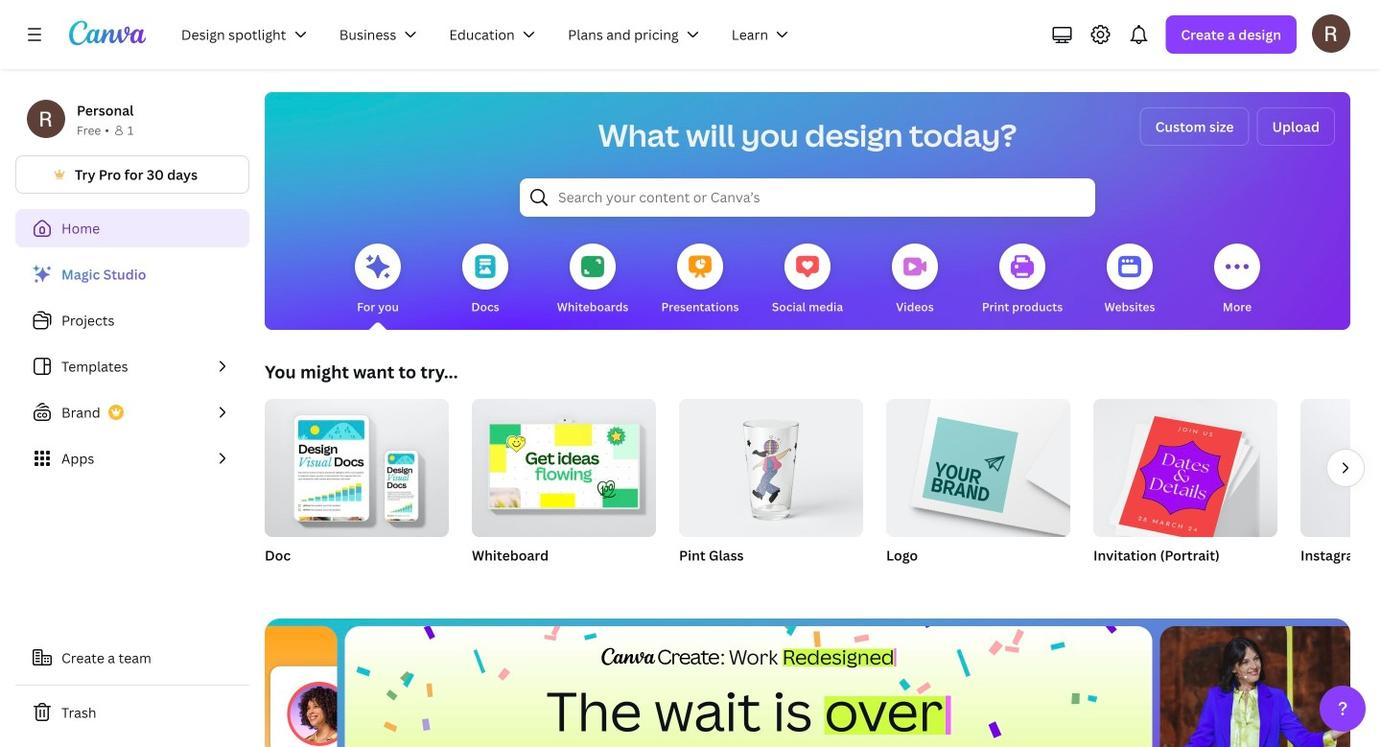Task type: locate. For each thing, give the bounding box(es) containing it.
list
[[15, 255, 249, 478]]

ritika waknis image
[[1313, 14, 1351, 53]]

group
[[265, 399, 449, 589], [265, 399, 449, 537], [472, 399, 656, 589], [679, 399, 864, 589], [887, 399, 1071, 589], [887, 399, 1071, 537], [1094, 399, 1278, 589], [1094, 399, 1278, 543], [1301, 399, 1382, 589]]

None search field
[[520, 178, 1096, 217]]

Search search field
[[558, 179, 1057, 216]]



Task type: describe. For each thing, give the bounding box(es) containing it.
top level navigation element
[[169, 15, 809, 54]]



Task type: vqa. For each thing, say whether or not it's contained in the screenshot.
Search search field
yes



